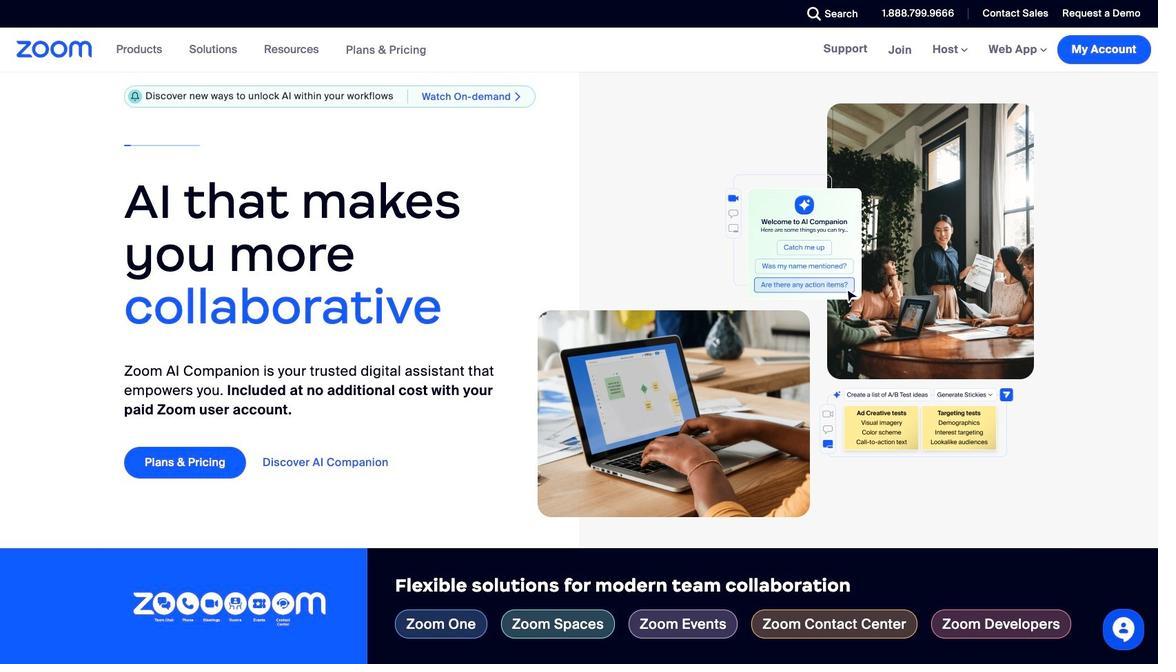 Task type: describe. For each thing, give the bounding box(es) containing it.
right image
[[511, 91, 525, 102]]

zoom unified communication platform image
[[133, 593, 326, 629]]

product information navigation
[[106, 28, 437, 72]]

zoom logo image
[[17, 41, 92, 58]]

meetings navigation
[[824, 28, 1159, 72]]

1 vertical spatial zoom interface icon image
[[820, 388, 1014, 457]]



Task type: vqa. For each thing, say whether or not it's contained in the screenshot.
Zoom One tab
yes



Task type: locate. For each thing, give the bounding box(es) containing it.
tab list
[[395, 610, 1131, 639]]

main content
[[0, 28, 1159, 664]]

zoom interface icon image
[[590, 175, 862, 303], [820, 388, 1014, 457]]

0 vertical spatial zoom interface icon image
[[590, 175, 862, 303]]

banner
[[0, 28, 1159, 72]]

zoom one tab
[[395, 610, 487, 639]]



